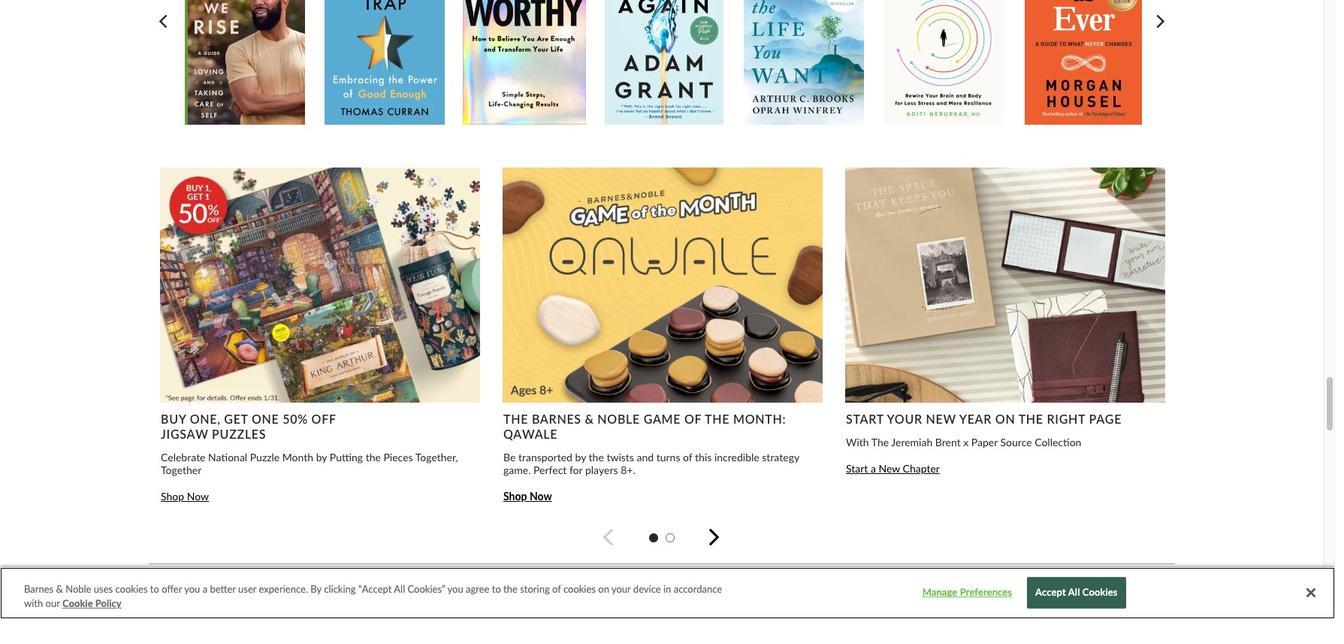 Task type: vqa. For each thing, say whether or not it's contained in the screenshot.
the right Orange
no



Task type: describe. For each thing, give the bounding box(es) containing it.
accordance
[[674, 583, 722, 595]]

start for start your new year on the right page
[[846, 412, 884, 426]]

strategy
[[762, 451, 800, 464]]

jigsaw
[[161, 427, 208, 441]]

the up source
[[1019, 412, 1044, 426]]

2 cookies from the left
[[564, 583, 596, 595]]

get
[[224, 412, 248, 426]]

putting
[[330, 451, 363, 464]]

with
[[24, 598, 43, 610]]

transported
[[519, 451, 573, 464]]

twists
[[607, 451, 634, 464]]

together,
[[415, 451, 458, 464]]

barnes & noble uses cookies to offer you a better user experience. by clicking "accept all cookies" you agree to the storing of cookies on your device in accordance with our
[[24, 583, 722, 610]]

offer
[[162, 583, 182, 595]]

barnes & noble game of the month: qawale image
[[503, 168, 823, 403]]

manage preferences
[[923, 587, 1012, 599]]

cookie policy link
[[62, 597, 121, 612]]

& inside barnes & noble uses cookies to offer you a better user experience. by clicking "accept all cookies" you agree to the storing of cookies on your device in accordance with our
[[56, 583, 63, 595]]

jeremiah
[[892, 436, 933, 449]]

accept all cookies button
[[1027, 578, 1126, 609]]

cookies
[[1083, 587, 1118, 599]]

tab list inside the next toolbar
[[149, 531, 1175, 544]]

next toolbar
[[149, 160, 1336, 564]]

right
[[1047, 412, 1086, 426]]

on inside the next toolbar
[[996, 412, 1016, 426]]

1 horizontal spatial the
[[872, 436, 889, 449]]

a inside barnes & noble uses cookies to offer you a better user experience. by clicking "accept all cookies" you agree to the storing of cookies on your device in accordance with our
[[203, 583, 208, 595]]

agree
[[466, 583, 490, 595]]

accept
[[1036, 587, 1066, 599]]

qawale
[[504, 427, 558, 441]]

for
[[570, 464, 583, 476]]

title: same as ever: a guide to what never changes (b&n exclusive edition), author: morgan housel image
[[1024, 0, 1143, 126]]

year
[[960, 412, 992, 426]]

1 cookies from the left
[[115, 583, 148, 595]]

shop now for buy one, get one 50% off
[[161, 490, 209, 503]]

with the jeremiah brent x paper source collection
[[846, 436, 1082, 449]]

all inside button
[[1069, 587, 1080, 599]]

celebrate
[[161, 451, 206, 464]]

off
[[312, 412, 336, 426]]

barnes inside the barnes & noble game of the month: qawale
[[532, 412, 582, 426]]

perfect
[[534, 464, 567, 476]]

the inside celebrate national puzzle month by putting the pieces together, together
[[366, 451, 381, 464]]

clicking
[[324, 583, 356, 595]]

by inside be transported by the twists and turns of this incredible strategy game. perfect for players 8+.
[[575, 451, 586, 464]]

"accept
[[358, 583, 392, 595]]

cookies"
[[408, 583, 445, 595]]

one
[[252, 412, 279, 426]]

collection
[[1035, 436, 1082, 449]]

1
[[651, 531, 657, 544]]

uses
[[94, 583, 113, 595]]

of inside the barnes & noble game of the month: qawale
[[685, 412, 702, 426]]

manage
[[923, 587, 958, 599]]

2 button
[[666, 531, 675, 544]]

device
[[633, 583, 661, 595]]

buy
[[161, 412, 186, 426]]

be
[[504, 451, 516, 464]]

this
[[695, 451, 712, 464]]

better
[[210, 583, 236, 595]]

title: the perfection trap: embracing the power of good enough, author: thomas curran image
[[324, 0, 445, 126]]

on inside barnes & noble uses cookies to offer you a better user experience. by clicking "accept all cookies" you agree to the storing of cookies on your device in accordance with our
[[598, 583, 609, 595]]

new for chapter
[[879, 462, 900, 475]]

start your new year on the right page
[[846, 412, 1122, 426]]

our
[[46, 598, 60, 610]]

brent
[[936, 436, 961, 449]]

paper
[[972, 436, 998, 449]]

title: and then we rise: a guide to loving and taking care of self, author: common image
[[184, 0, 306, 126]]

title: the 5 resets: rewire your brain and body for less stress and more resilience, author: aditi nerurkar m.d. image
[[883, 0, 1005, 126]]

8+.
[[621, 464, 636, 476]]

celebrate national puzzle month by putting the pieces together, together
[[161, 451, 458, 476]]

one,
[[190, 412, 221, 426]]

new for year
[[926, 412, 957, 426]]

storing
[[520, 583, 550, 595]]

2
[[667, 531, 673, 544]]

accept all cookies
[[1036, 587, 1118, 599]]

with
[[846, 436, 869, 449]]

0 vertical spatial menu
[[159, 0, 1165, 126]]



Task type: locate. For each thing, give the bounding box(es) containing it.
1 vertical spatial the
[[872, 436, 889, 449]]

the up qawale
[[504, 412, 528, 426]]

a inside the next toolbar
[[871, 462, 876, 475]]

1 horizontal spatial cookies
[[564, 583, 596, 595]]

0 vertical spatial start
[[846, 412, 884, 426]]

of
[[685, 412, 702, 426], [683, 451, 693, 464], [552, 583, 561, 595]]

start
[[846, 412, 884, 426], [846, 462, 868, 475]]

your
[[612, 583, 631, 595]]

title: worthy: how to believe you are enough and transform your life, author: jamie kern lima image
[[462, 0, 587, 126]]

noble inside barnes & noble uses cookies to offer you a better user experience. by clicking "accept all cookies" you agree to the storing of cookies on your device in accordance with our
[[65, 583, 91, 595]]

shop down game.
[[504, 490, 527, 503]]

in
[[664, 583, 671, 595]]

2 shop from the left
[[504, 490, 527, 503]]

barnes
[[532, 412, 582, 426], [24, 583, 54, 595]]

noble
[[598, 412, 640, 426], [65, 583, 91, 595]]

0 horizontal spatial barnes
[[24, 583, 54, 595]]

1 now from the left
[[187, 490, 209, 503]]

shop
[[161, 490, 184, 503], [504, 490, 527, 503]]

0 horizontal spatial &
[[56, 583, 63, 595]]

0 vertical spatial barnes
[[532, 412, 582, 426]]

month
[[282, 451, 313, 464]]

all inside barnes & noble uses cookies to offer you a better user experience. by clicking "accept all cookies" you agree to the storing of cookies on your device in accordance with our
[[394, 583, 405, 595]]

start down with
[[846, 462, 868, 475]]

by
[[316, 451, 327, 464], [575, 451, 586, 464]]

1 vertical spatial &
[[56, 583, 63, 595]]

the up this
[[705, 412, 730, 426]]

a left better
[[203, 583, 208, 595]]

the right with
[[872, 436, 889, 449]]

1 horizontal spatial by
[[575, 451, 586, 464]]

&
[[585, 412, 594, 426], [56, 583, 63, 595]]

& up our
[[56, 583, 63, 595]]

50%
[[283, 412, 308, 426]]

1 start from the top
[[846, 412, 884, 426]]

a
[[871, 462, 876, 475], [203, 583, 208, 595]]

now for buy one, get one 50% off
[[187, 490, 209, 503]]

to
[[150, 583, 159, 595], [492, 583, 501, 595]]

privacy alert dialog
[[0, 567, 1336, 619]]

1 vertical spatial menu
[[149, 168, 1336, 510]]

shop now for the barnes & noble game of the month: qawale
[[504, 490, 552, 503]]

of left this
[[683, 451, 693, 464]]

a left chapter
[[871, 462, 876, 475]]

title: build the life you want: the art and science of getting happier, author: arthur c. brooks image
[[744, 0, 865, 126]]

to right agree at the left of the page
[[492, 583, 501, 595]]

noble up twists
[[598, 412, 640, 426]]

0 horizontal spatial the
[[504, 412, 528, 426]]

shop now down game.
[[504, 490, 552, 503]]

new up brent
[[926, 412, 957, 426]]

you
[[184, 583, 200, 595], [448, 583, 464, 595]]

1 horizontal spatial shop now
[[504, 490, 552, 503]]

0 horizontal spatial now
[[187, 490, 209, 503]]

0 vertical spatial on
[[996, 412, 1016, 426]]

1 button
[[649, 531, 658, 544]]

to left offer
[[150, 583, 159, 595]]

2 by from the left
[[575, 451, 586, 464]]

source
[[1001, 436, 1032, 449]]

month:
[[733, 412, 786, 426]]

the inside the barnes & noble game of the month: qawale
[[504, 412, 528, 426]]

by inside celebrate national puzzle month by putting the pieces together, together
[[316, 451, 327, 464]]

0 horizontal spatial shop now
[[161, 490, 209, 503]]

x
[[964, 436, 969, 449]]

1 vertical spatial noble
[[65, 583, 91, 595]]

new left chapter
[[879, 462, 900, 475]]

1 vertical spatial start
[[846, 462, 868, 475]]

0 horizontal spatial all
[[394, 583, 405, 595]]

chapter
[[903, 462, 940, 475]]

2 now from the left
[[530, 490, 552, 503]]

0 horizontal spatial shop
[[161, 490, 184, 503]]

the inside the barnes & noble game of the month: qawale
[[705, 412, 730, 426]]

the left pieces
[[366, 451, 381, 464]]

2 vertical spatial of
[[552, 583, 561, 595]]

noble inside the barnes & noble game of the month: qawale
[[598, 412, 640, 426]]

cookies
[[115, 583, 148, 595], [564, 583, 596, 595]]

the
[[705, 412, 730, 426], [1019, 412, 1044, 426], [366, 451, 381, 464], [589, 451, 604, 464], [504, 583, 518, 595]]

on
[[996, 412, 1016, 426], [598, 583, 609, 595]]

national
[[208, 451, 247, 464]]

and
[[637, 451, 654, 464]]

barnes up qawale
[[532, 412, 582, 426]]

you right offer
[[184, 583, 200, 595]]

tab list
[[149, 531, 1175, 544]]

now down together
[[187, 490, 209, 503]]

0 horizontal spatial a
[[203, 583, 208, 595]]

pieces
[[384, 451, 413, 464]]

cookies left your
[[564, 583, 596, 595]]

new
[[926, 412, 957, 426], [879, 462, 900, 475]]

1 vertical spatial new
[[879, 462, 900, 475]]

1 horizontal spatial barnes
[[532, 412, 582, 426]]

2 to from the left
[[492, 583, 501, 595]]

1 horizontal spatial noble
[[598, 412, 640, 426]]

featured products: the space that keeps you;  jeremiah brent set of 3 notebooks;   journal laccio 15x21 - 6x8 soft bordeaux​ image
[[846, 168, 1166, 403]]

all
[[394, 583, 405, 595], [1069, 587, 1080, 599]]

1 shop now from the left
[[161, 490, 209, 503]]

user
[[238, 583, 256, 595]]

1 horizontal spatial you
[[448, 583, 464, 595]]

on up source
[[996, 412, 1016, 426]]

of right game
[[685, 412, 702, 426]]

the barnes & noble game of the month: qawale
[[504, 412, 786, 441]]

cookie
[[62, 598, 93, 610]]

experience.
[[259, 583, 308, 595]]

1 by from the left
[[316, 451, 327, 464]]

by
[[311, 583, 322, 595]]

1 horizontal spatial now
[[530, 490, 552, 503]]

cookies up policy
[[115, 583, 148, 595]]

now
[[187, 490, 209, 503], [530, 490, 552, 503]]

0 vertical spatial &
[[585, 412, 594, 426]]

be transported by the twists and turns of this incredible strategy game. perfect for players 8+.
[[504, 451, 800, 476]]

the inside barnes & noble uses cookies to offer you a better user experience. by clicking "accept all cookies" you agree to the storing of cookies on your device in accordance with our
[[504, 583, 518, 595]]

noble up cookie on the bottom left of the page
[[65, 583, 91, 595]]

0 horizontal spatial by
[[316, 451, 327, 464]]

0 vertical spatial noble
[[598, 412, 640, 426]]

the right for
[[589, 451, 604, 464]]

1 horizontal spatial to
[[492, 583, 501, 595]]

the left storing
[[504, 583, 518, 595]]

cookie policy
[[62, 598, 121, 610]]

game.
[[504, 464, 531, 476]]

buy one, get one 50% off jigsaw puzzles
[[161, 412, 336, 441]]

1 horizontal spatial on
[[996, 412, 1016, 426]]

menu
[[159, 0, 1165, 126], [149, 168, 1336, 510]]

on left your
[[598, 583, 609, 595]]

1 to from the left
[[150, 583, 159, 595]]

start for start a new chapter
[[846, 462, 868, 475]]

incredible
[[715, 451, 760, 464]]

menu containing buy one, get one 50% off
[[149, 168, 1336, 510]]

by right month
[[316, 451, 327, 464]]

0 horizontal spatial to
[[150, 583, 159, 595]]

preferences
[[960, 587, 1012, 599]]

now for the barnes & noble game of the month: qawale
[[530, 490, 552, 503]]

the
[[504, 412, 528, 426], [872, 436, 889, 449]]

title: think again: the power of knowing what you don't know (b&n exclusive edition), author: adam grant image
[[604, 0, 724, 126]]

now down perfect
[[530, 490, 552, 503]]

next
[[696, 497, 755, 528]]

0 vertical spatial the
[[504, 412, 528, 426]]

0 horizontal spatial new
[[879, 462, 900, 475]]

& up players
[[585, 412, 594, 426]]

1 vertical spatial on
[[598, 583, 609, 595]]

0 vertical spatial a
[[871, 462, 876, 475]]

1 horizontal spatial &
[[585, 412, 594, 426]]

next button
[[696, 497, 755, 561]]

1 shop from the left
[[161, 490, 184, 503]]

policy
[[95, 598, 121, 610]]

puzzle
[[250, 451, 280, 464]]

2 you from the left
[[448, 583, 464, 595]]

the inside be transported by the twists and turns of this incredible strategy game. perfect for players 8+.
[[589, 451, 604, 464]]

shop now
[[161, 490, 209, 503], [504, 490, 552, 503]]

barnes up with
[[24, 583, 54, 595]]

2 shop now from the left
[[504, 490, 552, 503]]

& inside the barnes & noble game of the month: qawale
[[585, 412, 594, 426]]

shop for the barnes & noble game of the month: qawale
[[504, 490, 527, 503]]

of inside barnes & noble uses cookies to offer you a better user experience. by clicking "accept all cookies" you agree to the storing of cookies on your device in accordance with our
[[552, 583, 561, 595]]

1 vertical spatial a
[[203, 583, 208, 595]]

barnes inside barnes & noble uses cookies to offer you a better user experience. by clicking "accept all cookies" you agree to the storing of cookies on your device in accordance with our
[[24, 583, 54, 595]]

0 horizontal spatial noble
[[65, 583, 91, 595]]

0 horizontal spatial cookies
[[115, 583, 148, 595]]

turns
[[657, 451, 681, 464]]

shop now down together
[[161, 490, 209, 503]]

2 start from the top
[[846, 462, 868, 475]]

of right storing
[[552, 583, 561, 595]]

all right "accept at the left of page
[[394, 583, 405, 595]]

puzzles image
[[160, 168, 480, 403]]

1 you from the left
[[184, 583, 200, 595]]

0 horizontal spatial on
[[598, 583, 609, 595]]

1 horizontal spatial shop
[[504, 490, 527, 503]]

0 vertical spatial new
[[926, 412, 957, 426]]

you left agree at the left of the page
[[448, 583, 464, 595]]

puzzles
[[212, 427, 266, 441]]

1 horizontal spatial a
[[871, 462, 876, 475]]

1 vertical spatial of
[[683, 451, 693, 464]]

your
[[887, 412, 923, 426]]

together
[[161, 464, 202, 476]]

of inside be transported by the twists and turns of this incredible strategy game. perfect for players 8+.
[[683, 451, 693, 464]]

all right "accept"
[[1069, 587, 1080, 599]]

manage preferences button
[[921, 578, 1015, 608]]

tab list containing 1
[[149, 531, 1175, 544]]

shop for buy one, get one 50% off
[[161, 490, 184, 503]]

0 vertical spatial of
[[685, 412, 702, 426]]

by right perfect
[[575, 451, 586, 464]]

start up with
[[846, 412, 884, 426]]

1 horizontal spatial all
[[1069, 587, 1080, 599]]

page
[[1089, 412, 1122, 426]]

game
[[644, 412, 681, 426]]

1 vertical spatial barnes
[[24, 583, 54, 595]]

0 horizontal spatial you
[[184, 583, 200, 595]]

players
[[585, 464, 618, 476]]

start a new chapter
[[846, 462, 940, 475]]

1 horizontal spatial new
[[926, 412, 957, 426]]

shop down together
[[161, 490, 184, 503]]



